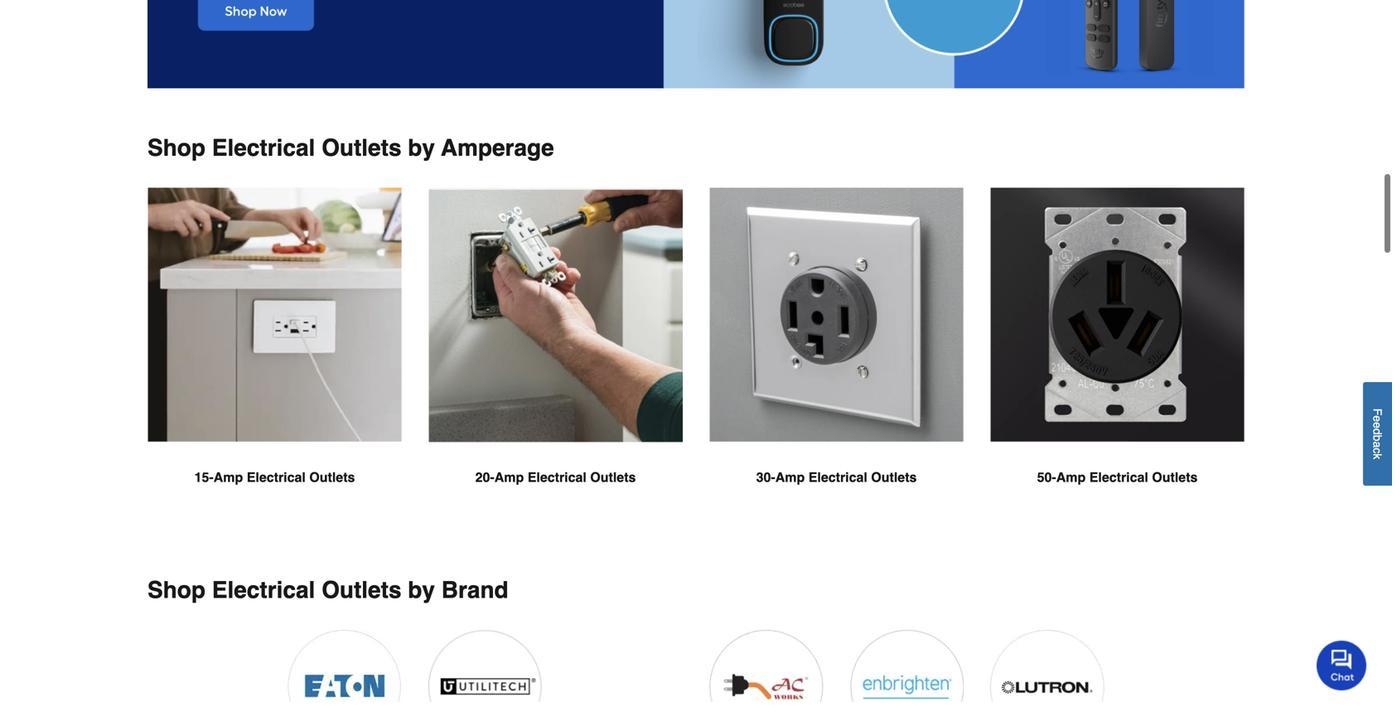 Task type: locate. For each thing, give the bounding box(es) containing it.
a c works logo. image
[[710, 630, 824, 702]]

0 vertical spatial shop
[[148, 135, 206, 161]]

3 amp from the left
[[776, 470, 805, 485]]

by left brand
[[408, 577, 435, 603]]

shop for shop electrical outlets by brand
[[148, 577, 206, 603]]

1 by from the top
[[408, 135, 435, 161]]

c
[[1372, 448, 1385, 454]]

a black range round outlet. image
[[991, 188, 1245, 442]]

by for brand
[[408, 577, 435, 603]]

lutron logo. image
[[991, 630, 1105, 702]]

chat invite button image
[[1317, 640, 1368, 691]]

shop
[[148, 135, 206, 161], [148, 577, 206, 603]]

0 vertical spatial by
[[408, 135, 435, 161]]

30-amp electrical outlets link
[[710, 188, 964, 527]]

e up d
[[1372, 416, 1385, 422]]

amp
[[214, 470, 243, 485], [495, 470, 524, 485], [776, 470, 805, 485], [1057, 470, 1086, 485]]

4 amp from the left
[[1057, 470, 1086, 485]]

outlets for 30-amp electrical outlets
[[872, 470, 917, 485]]

by left amperage
[[408, 135, 435, 161]]

e up b
[[1372, 422, 1385, 429]]

f
[[1372, 409, 1385, 416]]

1 vertical spatial by
[[408, 577, 435, 603]]

1 amp from the left
[[214, 470, 243, 485]]

50-amp electrical outlets
[[1038, 470, 1198, 485]]

1 shop from the top
[[148, 135, 206, 161]]

utilitech logo. image
[[429, 630, 543, 702]]

1 e from the top
[[1372, 416, 1385, 422]]

b
[[1372, 435, 1385, 442]]

electrical
[[212, 135, 315, 161], [247, 470, 306, 485], [528, 470, 587, 485], [809, 470, 868, 485], [1090, 470, 1149, 485], [212, 577, 315, 603]]

50-
[[1038, 470, 1057, 485]]

shop for shop electrical outlets by amperage
[[148, 135, 206, 161]]

15-amp electrical outlets link
[[148, 188, 402, 527]]

amp for 50-
[[1057, 470, 1086, 485]]

15-amp electrical outlets
[[194, 470, 355, 485]]

by
[[408, 135, 435, 161], [408, 577, 435, 603]]

2 amp from the left
[[495, 470, 524, 485]]

a black 4-prong dryer outlet. image
[[710, 188, 964, 442]]

outlets
[[322, 135, 402, 161], [309, 470, 355, 485], [590, 470, 636, 485], [872, 470, 917, 485], [1153, 470, 1198, 485], [322, 577, 402, 603]]

20-amp electrical outlets
[[475, 470, 636, 485]]

2 by from the top
[[408, 577, 435, 603]]

50-amp electrical outlets link
[[991, 188, 1245, 527]]

f e e d b a c k button
[[1364, 382, 1393, 486]]

a 20-amp outlet being installed. image
[[429, 188, 683, 442]]

e
[[1372, 416, 1385, 422], [1372, 422, 1385, 429]]

30-
[[757, 470, 776, 485]]

f e e d b a c k
[[1372, 409, 1385, 460]]

1 vertical spatial shop
[[148, 577, 206, 603]]

2 shop from the top
[[148, 577, 206, 603]]



Task type: describe. For each thing, give the bounding box(es) containing it.
advertisement region
[[148, 0, 1245, 92]]

outlets for 20-amp electrical outlets
[[590, 470, 636, 485]]

d
[[1372, 429, 1385, 435]]

shop electrical outlets by amperage
[[148, 135, 554, 161]]

brand
[[442, 577, 509, 603]]

shop electrical outlets by brand
[[148, 577, 509, 603]]

20-
[[475, 470, 495, 485]]

k
[[1372, 454, 1385, 460]]

20-amp electrical outlets link
[[429, 188, 683, 527]]

a
[[1372, 442, 1385, 448]]

by for amperage
[[408, 135, 435, 161]]

electrical for 15-
[[247, 470, 306, 485]]

electrical for 20-
[[528, 470, 587, 485]]

electrical for 30-
[[809, 470, 868, 485]]

amperage
[[441, 135, 554, 161]]

electrical for 50-
[[1090, 470, 1149, 485]]

eaton logo. image
[[288, 630, 402, 702]]

outlets for 15-amp electrical outlets
[[309, 470, 355, 485]]

15-
[[194, 470, 214, 485]]

enbrighten logo. image
[[850, 630, 964, 702]]

30-amp electrical outlets
[[757, 470, 917, 485]]

outlets for 50-amp electrical outlets
[[1153, 470, 1198, 485]]

amp for 30-
[[776, 470, 805, 485]]

amp for 20-
[[495, 470, 524, 485]]

a decorator outlet on the side of a counter. image
[[148, 188, 402, 442]]

amp for 15-
[[214, 470, 243, 485]]

2 e from the top
[[1372, 422, 1385, 429]]



Task type: vqa. For each thing, say whether or not it's contained in the screenshot.
BRAND
yes



